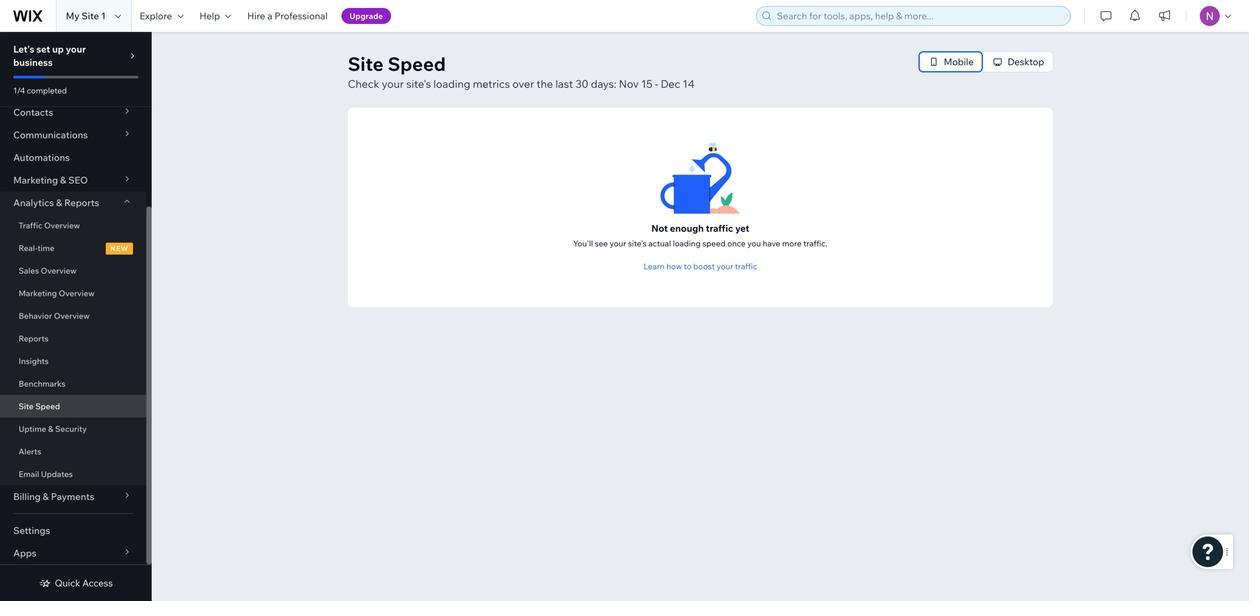 Task type: describe. For each thing, give the bounding box(es) containing it.
yet
[[735, 222, 749, 234]]

overview for traffic overview
[[44, 220, 80, 230]]

traffic.
[[803, 238, 828, 248]]

traffic inside not enough traffic yet you'll see your site's actual loading speed once you have more traffic.
[[706, 222, 733, 234]]

site's inside the site speed check your site's loading metrics over the last 30 days: nov 15 - dec 14
[[406, 77, 431, 90]]

desktop button
[[983, 52, 1053, 72]]

Search for tools, apps, help & more... field
[[773, 7, 1066, 25]]

quick access
[[55, 577, 113, 589]]

dec
[[661, 77, 680, 90]]

speed for site speed
[[35, 401, 60, 411]]

upgrade
[[350, 11, 383, 21]]

behavior overview link
[[0, 305, 146, 327]]

upgrade button
[[342, 8, 391, 24]]

not enough traffic yet you'll see your site's actual loading speed once you have more traffic.
[[573, 222, 828, 248]]

hire a professional link
[[239, 0, 336, 32]]

help button
[[191, 0, 239, 32]]

check
[[348, 77, 379, 90]]

learn how to boost your traffic link
[[644, 260, 757, 272]]

marketing for marketing & seo
[[13, 174, 58, 186]]

help
[[199, 10, 220, 22]]

desktop
[[1008, 56, 1044, 68]]

up
[[52, 43, 64, 55]]

sales
[[19, 266, 39, 276]]

benchmarks link
[[0, 372, 146, 395]]

let's
[[13, 43, 34, 55]]

completed
[[27, 85, 67, 95]]

automations link
[[0, 146, 146, 169]]

boost
[[693, 261, 715, 271]]

your inside "let's set up your business"
[[66, 43, 86, 55]]

your inside the site speed check your site's loading metrics over the last 30 days: nov 15 - dec 14
[[382, 77, 404, 90]]

a
[[267, 10, 272, 22]]

& for security
[[48, 424, 53, 434]]

see
[[595, 238, 608, 248]]

apps button
[[0, 542, 146, 565]]

insights
[[19, 356, 49, 366]]

marketing overview link
[[0, 282, 146, 305]]

behavior overview
[[19, 311, 90, 321]]

my site 1
[[66, 10, 106, 22]]

once
[[727, 238, 746, 248]]

time
[[37, 243, 54, 253]]

site for site speed check your site's loading metrics over the last 30 days: nov 15 - dec 14
[[348, 52, 384, 75]]

mobile
[[944, 56, 974, 68]]

30
[[576, 77, 589, 90]]

site speed link
[[0, 395, 146, 418]]

learn
[[644, 261, 665, 271]]

site for site speed
[[19, 401, 34, 411]]

analytics & reports
[[13, 197, 99, 209]]

to
[[684, 261, 692, 271]]

automations
[[13, 152, 70, 163]]

insights link
[[0, 350, 146, 372]]

last
[[555, 77, 573, 90]]

communications
[[13, 129, 88, 141]]

email updates
[[19, 469, 73, 479]]

reports inside analytics & reports popup button
[[64, 197, 99, 209]]

real-time
[[19, 243, 54, 253]]

have
[[763, 238, 780, 248]]

how
[[666, 261, 682, 271]]

quick
[[55, 577, 80, 589]]

nov
[[619, 77, 639, 90]]

learn how to boost your traffic
[[644, 261, 757, 271]]

1/4
[[13, 85, 25, 95]]

1
[[101, 10, 106, 22]]

updates
[[41, 469, 73, 479]]

the
[[537, 77, 553, 90]]

more
[[782, 238, 802, 248]]

marketing for marketing overview
[[19, 288, 57, 298]]

settings link
[[0, 519, 146, 542]]

email updates link
[[0, 463, 146, 486]]

overview for sales overview
[[41, 266, 77, 276]]

alerts
[[19, 447, 41, 457]]

over
[[512, 77, 534, 90]]

uptime & security link
[[0, 418, 146, 440]]

overview for behavior overview
[[54, 311, 90, 321]]



Task type: locate. For each thing, give the bounding box(es) containing it.
1 vertical spatial speed
[[35, 401, 60, 411]]

0 horizontal spatial speed
[[35, 401, 60, 411]]

marketing up analytics
[[13, 174, 58, 186]]

uptime
[[19, 424, 46, 434]]

0 vertical spatial reports
[[64, 197, 99, 209]]

analytics & reports button
[[0, 192, 146, 214]]

you
[[747, 238, 761, 248]]

billing & payments button
[[0, 486, 146, 508]]

& left 'seo'
[[60, 174, 66, 186]]

your
[[66, 43, 86, 55], [382, 77, 404, 90], [610, 238, 626, 248], [717, 261, 733, 271]]

1/4 completed
[[13, 85, 67, 95]]

sales overview
[[19, 266, 77, 276]]

0 vertical spatial loading
[[433, 77, 470, 90]]

1 horizontal spatial reports
[[64, 197, 99, 209]]

apps
[[13, 547, 36, 559]]

1 vertical spatial site
[[348, 52, 384, 75]]

& inside the marketing & seo popup button
[[60, 174, 66, 186]]

real-
[[19, 243, 37, 253]]

-
[[655, 77, 658, 90]]

professional
[[275, 10, 328, 22]]

loading down enough
[[673, 238, 701, 248]]

2 horizontal spatial site
[[348, 52, 384, 75]]

traffic up speed
[[706, 222, 733, 234]]

traffic overview
[[19, 220, 80, 230]]

contacts
[[13, 106, 53, 118]]

1 vertical spatial site's
[[628, 238, 647, 248]]

site up the uptime
[[19, 401, 34, 411]]

& right billing
[[43, 491, 49, 503]]

analytics
[[13, 197, 54, 209]]

alerts link
[[0, 440, 146, 463]]

site's inside not enough traffic yet you'll see your site's actual loading speed once you have more traffic.
[[628, 238, 647, 248]]

1 vertical spatial reports
[[19, 334, 49, 344]]

0 horizontal spatial site's
[[406, 77, 431, 90]]

sales overview link
[[0, 259, 146, 282]]

& for seo
[[60, 174, 66, 186]]

0 vertical spatial site's
[[406, 77, 431, 90]]

14
[[683, 77, 695, 90]]

your inside not enough traffic yet you'll see your site's actual loading speed once you have more traffic.
[[610, 238, 626, 248]]

speed for site speed check your site's loading metrics over the last 30 days: nov 15 - dec 14
[[388, 52, 446, 75]]

0 horizontal spatial loading
[[433, 77, 470, 90]]

traffic overview link
[[0, 214, 146, 237]]

1 vertical spatial loading
[[673, 238, 701, 248]]

reports inside reports "link"
[[19, 334, 49, 344]]

overview inside "link"
[[44, 220, 80, 230]]

speed inside sidebar element
[[35, 401, 60, 411]]

& inside billing & payments popup button
[[43, 491, 49, 503]]

site speed check your site's loading metrics over the last 30 days: nov 15 - dec 14
[[348, 52, 695, 90]]

& for payments
[[43, 491, 49, 503]]

& for reports
[[56, 197, 62, 209]]

security
[[55, 424, 87, 434]]

& inside analytics & reports popup button
[[56, 197, 62, 209]]

settings
[[13, 525, 50, 536]]

0 horizontal spatial traffic
[[706, 222, 733, 234]]

overview up the marketing overview
[[41, 266, 77, 276]]

speed inside the site speed check your site's loading metrics over the last 30 days: nov 15 - dec 14
[[388, 52, 446, 75]]

site's
[[406, 77, 431, 90], [628, 238, 647, 248]]

communications button
[[0, 124, 146, 146]]

reports
[[64, 197, 99, 209], [19, 334, 49, 344]]

payments
[[51, 491, 94, 503]]

billing
[[13, 491, 41, 503]]

email
[[19, 469, 39, 479]]

& down marketing & seo
[[56, 197, 62, 209]]

1 vertical spatial traffic
[[735, 261, 757, 271]]

marketing inside marketing overview link
[[19, 288, 57, 298]]

speed
[[702, 238, 726, 248]]

your right up
[[66, 43, 86, 55]]

0 vertical spatial traffic
[[706, 222, 733, 234]]

overview up behavior overview link
[[59, 288, 95, 298]]

0 horizontal spatial site
[[19, 401, 34, 411]]

your right see on the top of page
[[610, 238, 626, 248]]

behavior
[[19, 311, 52, 321]]

marketing
[[13, 174, 58, 186], [19, 288, 57, 298]]

hire
[[247, 10, 265, 22]]

your right check
[[382, 77, 404, 90]]

reports down 'seo'
[[64, 197, 99, 209]]

loading
[[433, 77, 470, 90], [673, 238, 701, 248]]

marketing inside the marketing & seo popup button
[[13, 174, 58, 186]]

1 horizontal spatial speed
[[388, 52, 446, 75]]

traffic
[[19, 220, 42, 230]]

site left 1
[[82, 10, 99, 22]]

new
[[110, 244, 128, 253]]

site speed
[[19, 401, 60, 411]]

traffic
[[706, 222, 733, 234], [735, 261, 757, 271]]

marketing & seo button
[[0, 169, 146, 192]]

set
[[36, 43, 50, 55]]

2 vertical spatial site
[[19, 401, 34, 411]]

& inside uptime & security 'link'
[[48, 424, 53, 434]]

your right boost
[[717, 261, 733, 271]]

not
[[651, 222, 668, 234]]

0 vertical spatial speed
[[388, 52, 446, 75]]

marketing & seo
[[13, 174, 88, 186]]

let's set up your business
[[13, 43, 86, 68]]

loading inside not enough traffic yet you'll see your site's actual loading speed once you have more traffic.
[[673, 238, 701, 248]]

1 vertical spatial marketing
[[19, 288, 57, 298]]

mobile button
[[919, 52, 982, 72]]

you'll
[[573, 238, 593, 248]]

site's left actual
[[628, 238, 647, 248]]

actual
[[648, 238, 671, 248]]

0 horizontal spatial reports
[[19, 334, 49, 344]]

1 horizontal spatial site
[[82, 10, 99, 22]]

1 horizontal spatial traffic
[[735, 261, 757, 271]]

reports link
[[0, 327, 146, 350]]

contacts button
[[0, 101, 146, 124]]

1 horizontal spatial loading
[[673, 238, 701, 248]]

overview down marketing overview link
[[54, 311, 90, 321]]

overview down "analytics & reports"
[[44, 220, 80, 230]]

site inside the site speed check your site's loading metrics over the last 30 days: nov 15 - dec 14
[[348, 52, 384, 75]]

&
[[60, 174, 66, 186], [56, 197, 62, 209], [48, 424, 53, 434], [43, 491, 49, 503]]

site
[[82, 10, 99, 22], [348, 52, 384, 75], [19, 401, 34, 411]]

enough
[[670, 222, 704, 234]]

uptime & security
[[19, 424, 87, 434]]

days:
[[591, 77, 616, 90]]

benchmarks
[[19, 379, 65, 389]]

speed
[[388, 52, 446, 75], [35, 401, 60, 411]]

0 vertical spatial marketing
[[13, 174, 58, 186]]

my
[[66, 10, 79, 22]]

overview
[[44, 220, 80, 230], [41, 266, 77, 276], [59, 288, 95, 298], [54, 311, 90, 321]]

access
[[82, 577, 113, 589]]

0 vertical spatial site
[[82, 10, 99, 22]]

loading left metrics
[[433, 77, 470, 90]]

site's right check
[[406, 77, 431, 90]]

site up check
[[348, 52, 384, 75]]

overview for marketing overview
[[59, 288, 95, 298]]

business
[[13, 57, 53, 68]]

seo
[[68, 174, 88, 186]]

1 horizontal spatial site's
[[628, 238, 647, 248]]

loading inside the site speed check your site's loading metrics over the last 30 days: nov 15 - dec 14
[[433, 77, 470, 90]]

site inside sidebar element
[[19, 401, 34, 411]]

reports up insights
[[19, 334, 49, 344]]

billing & payments
[[13, 491, 94, 503]]

sidebar element
[[0, 0, 152, 601]]

& right the uptime
[[48, 424, 53, 434]]

marketing overview
[[19, 288, 95, 298]]

marketing up behavior
[[19, 288, 57, 298]]

traffic down you
[[735, 261, 757, 271]]

15
[[641, 77, 652, 90]]



Task type: vqa. For each thing, say whether or not it's contained in the screenshot.
cards,
no



